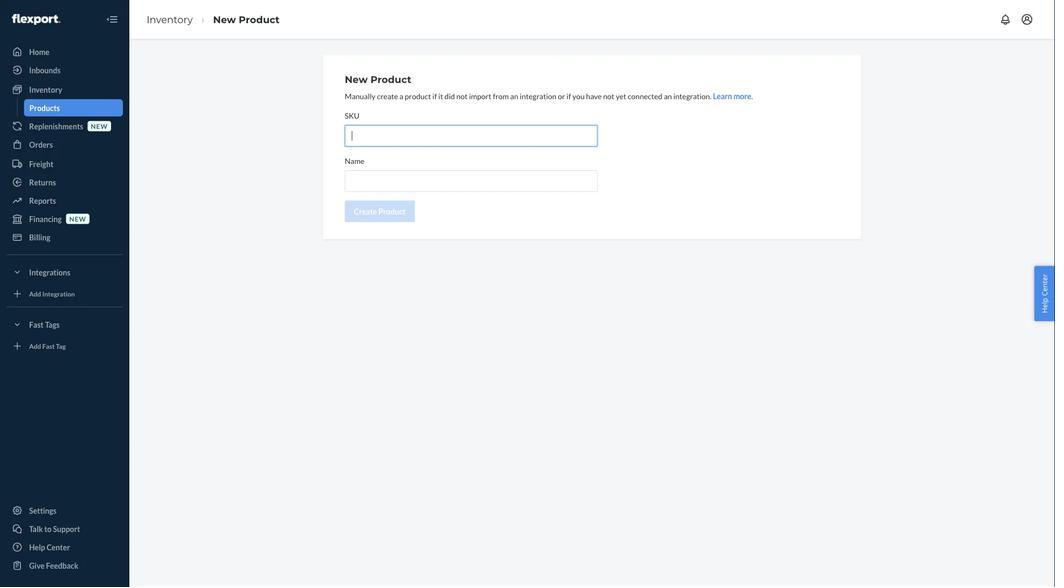 Task type: vqa. For each thing, say whether or not it's contained in the screenshot.
top Fast
yes



Task type: locate. For each thing, give the bounding box(es) containing it.
1 horizontal spatial not
[[603, 91, 615, 101]]

1 vertical spatial help
[[29, 543, 45, 552]]

new product
[[213, 13, 280, 25], [345, 73, 412, 85]]

reports link
[[6, 192, 123, 209]]

product inside create product button
[[379, 207, 406, 216]]

not right the did
[[457, 91, 468, 101]]

0 vertical spatial new
[[213, 13, 236, 25]]

billing
[[29, 233, 50, 242]]

1 vertical spatial help center
[[29, 543, 70, 552]]

0 horizontal spatial help center
[[29, 543, 70, 552]]

1 horizontal spatial if
[[567, 91, 571, 101]]

fast left the tag
[[42, 342, 55, 350]]

help center link
[[6, 539, 123, 556]]

1 horizontal spatial new
[[91, 122, 108, 130]]

an right connected
[[664, 91, 672, 101]]

product
[[239, 13, 280, 25], [371, 73, 412, 85], [379, 207, 406, 216]]

freight link
[[6, 155, 123, 173]]

2 add from the top
[[29, 342, 41, 350]]

if
[[433, 91, 437, 101], [567, 91, 571, 101]]

orders link
[[6, 136, 123, 153]]

add inside add integration link
[[29, 290, 41, 298]]

0 vertical spatial new product
[[213, 13, 280, 25]]

sku
[[345, 111, 360, 120]]

new product inside breadcrumbs navigation
[[213, 13, 280, 25]]

1 horizontal spatial inventory
[[147, 13, 193, 25]]

0 horizontal spatial new
[[69, 215, 86, 223]]

or
[[558, 91, 565, 101]]

new inside breadcrumbs navigation
[[213, 13, 236, 25]]

integrations
[[29, 268, 70, 277]]

inventory inside breadcrumbs navigation
[[147, 13, 193, 25]]

add integration link
[[6, 285, 123, 303]]

orders
[[29, 140, 53, 149]]

yet
[[616, 91, 627, 101]]

1 vertical spatial fast
[[42, 342, 55, 350]]

fast inside the add fast tag link
[[42, 342, 55, 350]]

not left yet
[[603, 91, 615, 101]]

settings
[[29, 506, 57, 515]]

fast tags
[[29, 320, 60, 329]]

help center
[[1040, 274, 1050, 313], [29, 543, 70, 552]]

open account menu image
[[1021, 13, 1034, 26]]

1 add from the top
[[29, 290, 41, 298]]

product inside breadcrumbs navigation
[[239, 13, 280, 25]]

returns
[[29, 178, 56, 187]]

new down the reports 'link'
[[69, 215, 86, 223]]

feedback
[[46, 561, 78, 570]]

learn more button
[[713, 91, 752, 101]]

2 an from the left
[[664, 91, 672, 101]]

1 vertical spatial inventory link
[[6, 81, 123, 98]]

1 vertical spatial new
[[69, 215, 86, 223]]

give feedback button
[[6, 557, 123, 574]]

create
[[377, 91, 398, 101]]

integrations button
[[6, 264, 123, 281]]

talk to support
[[29, 525, 80, 534]]

0 vertical spatial center
[[1040, 274, 1050, 296]]

.
[[752, 91, 753, 101]]

add
[[29, 290, 41, 298], [29, 342, 41, 350]]

if right or
[[567, 91, 571, 101]]

0 horizontal spatial new product
[[213, 13, 280, 25]]

1 horizontal spatial inventory link
[[147, 13, 193, 25]]

import
[[469, 91, 492, 101]]

support
[[53, 525, 80, 534]]

an
[[511, 91, 519, 101], [664, 91, 672, 101]]

1 horizontal spatial an
[[664, 91, 672, 101]]

add integration
[[29, 290, 75, 298]]

new
[[91, 122, 108, 130], [69, 215, 86, 223]]

new down products link
[[91, 122, 108, 130]]

fast
[[29, 320, 44, 329], [42, 342, 55, 350]]

manually create a product if it did not import from an integration or if you have not yet connected an integration. learn more .
[[345, 91, 753, 101]]

an right from
[[511, 91, 519, 101]]

2 vertical spatial product
[[379, 207, 406, 216]]

0 vertical spatial new
[[91, 122, 108, 130]]

inventory
[[147, 13, 193, 25], [29, 85, 62, 94]]

0 horizontal spatial center
[[47, 543, 70, 552]]

if left it
[[433, 91, 437, 101]]

1 vertical spatial new
[[345, 73, 368, 85]]

1 horizontal spatial help center
[[1040, 274, 1050, 313]]

0 vertical spatial product
[[239, 13, 280, 25]]

0 vertical spatial help
[[1040, 298, 1050, 313]]

0 horizontal spatial not
[[457, 91, 468, 101]]

None text field
[[345, 125, 598, 147], [345, 170, 598, 192], [345, 125, 598, 147], [345, 170, 598, 192]]

give
[[29, 561, 45, 570]]

center
[[1040, 274, 1050, 296], [47, 543, 70, 552]]

1 horizontal spatial center
[[1040, 274, 1050, 296]]

1 horizontal spatial new
[[345, 73, 368, 85]]

0 vertical spatial add
[[29, 290, 41, 298]]

0 vertical spatial fast
[[29, 320, 44, 329]]

add down fast tags
[[29, 342, 41, 350]]

manually
[[345, 91, 376, 101]]

1 vertical spatial add
[[29, 342, 41, 350]]

0 horizontal spatial inventory
[[29, 85, 62, 94]]

0 horizontal spatial help
[[29, 543, 45, 552]]

product
[[405, 91, 431, 101]]

0 vertical spatial help center
[[1040, 274, 1050, 313]]

add left integration
[[29, 290, 41, 298]]

close navigation image
[[106, 13, 119, 26]]

not
[[457, 91, 468, 101], [603, 91, 615, 101]]

inventory link
[[147, 13, 193, 25], [6, 81, 123, 98]]

1 horizontal spatial help
[[1040, 298, 1050, 313]]

fast left tags
[[29, 320, 44, 329]]

fast inside fast tags dropdown button
[[29, 320, 44, 329]]

new
[[213, 13, 236, 25], [345, 73, 368, 85]]

returns link
[[6, 174, 123, 191]]

0 horizontal spatial inventory link
[[6, 81, 123, 98]]

0 horizontal spatial if
[[433, 91, 437, 101]]

0 horizontal spatial new
[[213, 13, 236, 25]]

1 horizontal spatial new product
[[345, 73, 412, 85]]

financing
[[29, 214, 62, 224]]

0 vertical spatial inventory
[[147, 13, 193, 25]]

help
[[1040, 298, 1050, 313], [29, 543, 45, 552]]

new for replenishments
[[91, 122, 108, 130]]

create
[[354, 207, 377, 216]]

open notifications image
[[999, 13, 1012, 26]]

1 vertical spatial inventory
[[29, 85, 62, 94]]

did
[[445, 91, 455, 101]]

a
[[400, 91, 404, 101]]

add for add fast tag
[[29, 342, 41, 350]]

from
[[493, 91, 509, 101]]

0 horizontal spatial an
[[511, 91, 519, 101]]



Task type: describe. For each thing, give the bounding box(es) containing it.
reports
[[29, 196, 56, 205]]

create product
[[354, 207, 406, 216]]

it
[[439, 91, 443, 101]]

talk to support button
[[6, 520, 123, 538]]

help center button
[[1035, 266, 1056, 321]]

integration
[[42, 290, 75, 298]]

you
[[573, 91, 585, 101]]

billing link
[[6, 229, 123, 246]]

1 vertical spatial center
[[47, 543, 70, 552]]

give feedback
[[29, 561, 78, 570]]

have
[[586, 91, 602, 101]]

products
[[29, 103, 60, 112]]

inbounds link
[[6, 61, 123, 79]]

2 if from the left
[[567, 91, 571, 101]]

create product button
[[345, 201, 415, 222]]

more
[[734, 91, 752, 101]]

name
[[345, 156, 365, 165]]

freight
[[29, 159, 53, 169]]

learn
[[713, 91, 732, 101]]

0 vertical spatial inventory link
[[147, 13, 193, 25]]

1 vertical spatial new product
[[345, 73, 412, 85]]

replenishments
[[29, 122, 83, 131]]

new product link
[[213, 13, 280, 25]]

products link
[[24, 99, 123, 117]]

fast tags button
[[6, 316, 123, 333]]

connected
[[628, 91, 663, 101]]

new for financing
[[69, 215, 86, 223]]

add for add integration
[[29, 290, 41, 298]]

center inside 'button'
[[1040, 274, 1050, 296]]

1 vertical spatial product
[[371, 73, 412, 85]]

tag
[[56, 342, 66, 350]]

help inside 'button'
[[1040, 298, 1050, 313]]

tags
[[45, 320, 60, 329]]

inbounds
[[29, 66, 61, 75]]

1 if from the left
[[433, 91, 437, 101]]

settings link
[[6, 502, 123, 519]]

1 an from the left
[[511, 91, 519, 101]]

help center inside 'button'
[[1040, 274, 1050, 313]]

talk
[[29, 525, 43, 534]]

flexport logo image
[[12, 14, 60, 25]]

integration.
[[674, 91, 712, 101]]

2 not from the left
[[603, 91, 615, 101]]

add fast tag
[[29, 342, 66, 350]]

home
[[29, 47, 50, 56]]

home link
[[6, 43, 123, 60]]

integration
[[520, 91, 557, 101]]

add fast tag link
[[6, 338, 123, 355]]

to
[[44, 525, 52, 534]]

1 not from the left
[[457, 91, 468, 101]]

breadcrumbs navigation
[[138, 4, 288, 35]]



